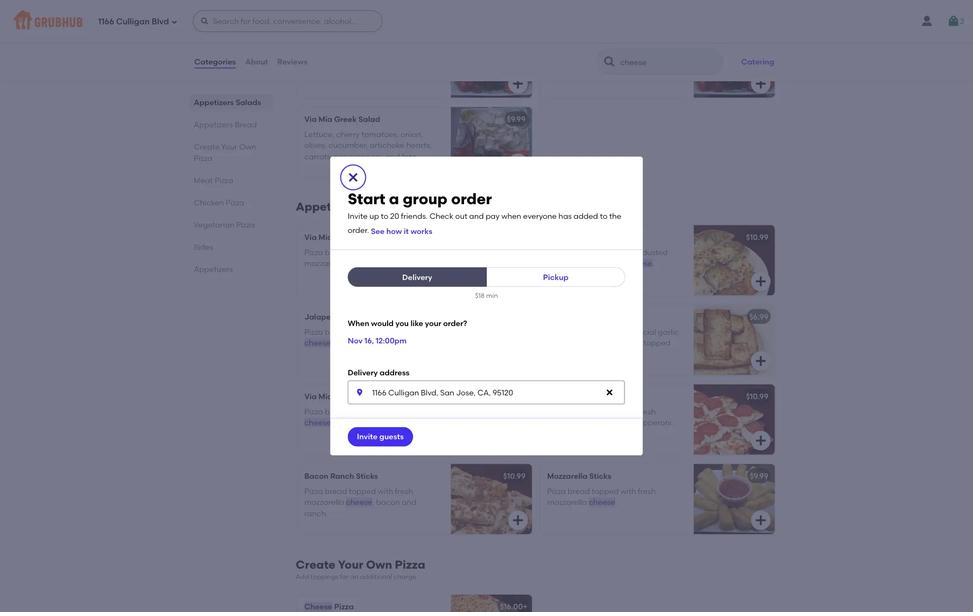 Task type: locate. For each thing, give the bounding box(es) containing it.
about button
[[245, 42, 269, 81]]

pizza bread topped with fresh mozzarella down ranch
[[304, 487, 413, 508]]

you
[[396, 319, 409, 328]]

pizza bread topped with fresh mozzarella down cheesy
[[304, 248, 413, 268]]

feta
[[402, 152, 417, 161], [422, 408, 437, 417]]

bread down bacon ranch sticks
[[325, 487, 347, 497]]

$9.99 for chef
[[507, 35, 526, 44]]

via mia cheesy bread image
[[451, 226, 532, 296]]

bacon ranch sticks
[[304, 472, 378, 481]]

1 vertical spatial ,
[[331, 61, 333, 71]]

cheese . down cheesy
[[346, 259, 374, 268]]

artichoke down onion,
[[370, 141, 405, 150]]

with inside pizza bread dusted with via mia feta cheese and via mia seasoning.
[[376, 408, 392, 417]]

0 vertical spatial artichoke
[[547, 61, 582, 71]]

and inside , artichoke hearts, olives, cucumber, pepperoncini and carrots.
[[598, 72, 613, 82]]

your for create your own pizza add toppings for an additional charge.
[[338, 558, 363, 572]]

catering
[[741, 57, 775, 66]]

1 vertical spatial delivery
[[348, 369, 378, 378]]

1 horizontal spatial create
[[296, 558, 336, 572]]

2
[[960, 16, 965, 26]]

delivery address
[[348, 369, 410, 378]]

tomatoes, inside lettuce, cherry tomatoes, onion, olives, cucumber, artichoke hearts, carrots, pepperoncini and feta
[[362, 130, 399, 139]]

an
[[350, 574, 358, 582]]

cheese pizza image
[[451, 596, 532, 613]]

greek up pizza bread dusted with via mia feta cheese and via mia seasoning. on the bottom left of page
[[334, 392, 357, 402]]

pizza bread topped with fresh mozzarella for mozzarella sticks
[[547, 487, 656, 508]]

mozarella
[[397, 328, 433, 337]]

greek up cherry
[[334, 115, 357, 124]]

invite down pizza bread dusted with via mia feta cheese and via mia seasoning. on the bottom left of page
[[357, 433, 378, 442]]

pepperoni sticks
[[547, 392, 610, 402]]

lettuce, cherry tomatoes, onion, olives, cucumber, artichoke hearts, carrots, pepperoncini and feta
[[304, 130, 432, 161]]

carrots. down reviews
[[304, 72, 333, 82]]

cucumber,
[[635, 61, 675, 71], [329, 141, 368, 150]]

0 vertical spatial dusted
[[642, 248, 668, 257]]

mozzarella for bacon ranch sticks
[[304, 498, 344, 508]]

mozzarella down pesto
[[584, 259, 624, 268]]

bread, inside pizza bread, pesto sauce, dusted with fresh mozzarella
[[568, 248, 592, 257]]

fresh inside pizza bread, pesto sauce, dusted with fresh mozzarella
[[565, 259, 583, 268]]

tomatoes, left onion,
[[362, 130, 399, 139]]

to
[[381, 211, 389, 221], [600, 211, 608, 221]]

artichoke inside lettuce, cherry tomatoes, onion, olives, cucumber, artichoke hearts, carrots, pepperoncini and feta
[[370, 141, 405, 150]]

appetizers bread tab
[[194, 119, 270, 130]]

1 vertical spatial lettuce,
[[304, 130, 335, 139]]

delivery down sliced
[[348, 369, 378, 378]]

toppings
[[311, 574, 338, 582]]

added
[[574, 211, 598, 221]]

0 vertical spatial feta
[[402, 152, 417, 161]]

when would you like your order?
[[348, 319, 467, 328]]

lettuce, inside lettuce, cherry tomatoes, onion, olives, cucumber, artichoke hearts, carrots, pepperoncini and feta
[[304, 130, 335, 139]]

pizza up meat
[[194, 153, 212, 163]]

0 vertical spatial invite
[[348, 211, 368, 221]]

bacon ranch sticks image
[[451, 465, 532, 535]]

salad up cherry
[[359, 115, 380, 124]]

own
[[239, 142, 256, 151], [366, 558, 392, 572]]

0 vertical spatial pepperoncini
[[359, 61, 408, 71]]

0 horizontal spatial appetizers bread
[[194, 120, 257, 129]]

1 horizontal spatial delivery
[[402, 273, 432, 282]]

0 vertical spatial lettuce,
[[547, 50, 577, 60]]

cheese inside pizza bread dusted with via mia feta cheese and via mia seasoning.
[[304, 419, 331, 428]]

appetizers bread down appetizers salads
[[194, 120, 257, 129]]

pepperoncini inside , olives, pepperoncini and carrots.
[[359, 61, 408, 71]]

create your own pizza
[[194, 142, 256, 163]]

bread down via mia cheesy bread
[[325, 248, 347, 257]]

categories
[[194, 57, 236, 66]]

delivery up like
[[402, 273, 432, 282]]

own inside create your own pizza
[[239, 142, 256, 151]]

and
[[410, 61, 424, 71], [598, 72, 613, 82], [385, 152, 400, 161], [469, 211, 484, 221], [333, 339, 347, 348], [571, 339, 586, 348], [333, 419, 347, 428], [617, 419, 632, 428], [402, 498, 417, 508]]

0 horizontal spatial bread,
[[325, 328, 349, 337]]

1 vertical spatial greek
[[334, 392, 357, 402]]

own down appetizers bread tab
[[239, 142, 256, 151]]

dusted right the sauce,
[[642, 248, 668, 257]]

0 vertical spatial delivery
[[402, 273, 432, 282]]

own up additional
[[366, 558, 392, 572]]

appetizers bread
[[194, 120, 257, 129], [296, 200, 395, 214]]

blvd
[[152, 17, 169, 27]]

mia left cheesy
[[319, 233, 332, 242]]

0 horizontal spatial own
[[239, 142, 256, 151]]

hearts, down lettuce, tomatoes, cheese
[[584, 61, 609, 71]]

pizza bread topped with fresh mozzarella
[[304, 248, 413, 268], [547, 408, 656, 428], [304, 487, 413, 508], [547, 487, 656, 508]]

mia left chef
[[319, 35, 332, 44]]

pizza down jalapeno
[[304, 328, 323, 337]]

1 horizontal spatial dusted
[[642, 248, 668, 257]]

svg image inside main navigation "navigation"
[[200, 17, 209, 25]]

fresh
[[395, 248, 413, 257], [565, 259, 583, 268], [638, 408, 656, 417], [395, 487, 413, 497], [638, 487, 656, 497]]

1 horizontal spatial ,
[[372, 498, 374, 508]]

1 horizontal spatial lettuce,
[[547, 50, 577, 60]]

pizza up charge.
[[395, 558, 426, 572]]

1 vertical spatial dusted
[[349, 408, 374, 417]]

1 horizontal spatial .
[[615, 498, 617, 508]]

via mia chef salad image
[[451, 28, 532, 98]]

pepperoncini down via mia chef salad
[[359, 61, 408, 71]]

pizza inside create your own pizza
[[194, 153, 212, 163]]

0 vertical spatial cucumber,
[[635, 61, 675, 71]]

$10.99
[[746, 233, 769, 242], [503, 392, 526, 402], [746, 392, 769, 402], [503, 472, 526, 481]]

olives,
[[335, 61, 357, 71], [611, 61, 634, 71], [304, 141, 327, 150]]

pizza bread dusted with via mia feta cheese and via mia seasoning.
[[304, 408, 437, 428]]

svg image
[[200, 17, 209, 25], [512, 157, 525, 170], [512, 275, 525, 288], [755, 275, 768, 288], [355, 388, 364, 397], [755, 515, 768, 528]]

delivery inside button
[[402, 273, 432, 282]]

cheese down jalapeno
[[304, 339, 331, 348]]

topped for mozzarella sticks
[[592, 487, 619, 497]]

appetizers bread up order.
[[296, 200, 395, 214]]

,
[[645, 50, 647, 60], [331, 61, 333, 71], [372, 498, 374, 508]]

dusted
[[642, 248, 668, 257], [349, 408, 374, 417]]

cheese . down the sauce,
[[626, 259, 654, 268]]

feta inside lettuce, cherry tomatoes, onion, olives, cucumber, artichoke hearts, carrots, pepperoncini and feta
[[402, 152, 417, 161]]

0 horizontal spatial artichoke
[[370, 141, 405, 150]]

0 horizontal spatial cheese .
[[346, 259, 374, 268]]

bread for pepperoni sticks
[[568, 408, 590, 417]]

jalapeno
[[304, 313, 340, 322]]

0 horizontal spatial .
[[372, 259, 374, 268]]

own inside create your own pizza add toppings for an additional charge.
[[366, 558, 392, 572]]

1 vertical spatial own
[[366, 558, 392, 572]]

meat pizza tab
[[194, 175, 270, 186]]

own for create your own pizza
[[239, 142, 256, 151]]

how
[[387, 227, 402, 236]]

0 vertical spatial appetizers bread
[[194, 120, 257, 129]]

pizza inside create your own pizza add toppings for an additional charge.
[[395, 558, 426, 572]]

, left bacon
[[372, 498, 374, 508]]

mozzarella up ranch.
[[304, 498, 344, 508]]

2 vertical spatial ,
[[372, 498, 374, 508]]

appetizers tab
[[194, 264, 270, 275]]

0 horizontal spatial delivery
[[348, 369, 378, 378]]

cheese . down the mozzarella sticks
[[589, 498, 617, 508]]

pizza down via mia greek bread on the bottom left
[[304, 408, 323, 417]]

cucumber, right search icon at the top of page
[[635, 61, 675, 71]]

pizza bread, topped with mozarella cheese and sliced jalapeno peppers.
[[304, 328, 439, 348]]

0 horizontal spatial olives,
[[304, 141, 327, 150]]

cucumber, inside , artichoke hearts, olives, cucumber, pepperoncini and carrots.
[[635, 61, 675, 71]]

bread, left pesto
[[568, 248, 592, 257]]

pizza down 'meat pizza' 'tab' at top left
[[226, 198, 244, 207]]

salad
[[354, 35, 376, 44], [607, 35, 629, 44], [359, 115, 380, 124]]

artichoke down lettuce, tomatoes, cheese
[[547, 61, 582, 71]]

nov
[[348, 336, 363, 345]]

and inside 1/2 loaf french bread. special garlic sauce and via mia spices, topped with mozzarella
[[571, 339, 586, 348]]

1 horizontal spatial to
[[600, 211, 608, 221]]

2 horizontal spatial cheese .
[[626, 259, 654, 268]]

chicken pizza tab
[[194, 197, 270, 208]]

reviews
[[277, 57, 308, 66]]

2 greek from the top
[[334, 392, 357, 402]]

appetizers down sides
[[194, 265, 233, 274]]

1 vertical spatial appetizers bread
[[296, 200, 395, 214]]

everyone
[[523, 211, 557, 221]]

cheese down via mia greek bread on the bottom left
[[304, 419, 331, 428]]

1 horizontal spatial own
[[366, 558, 392, 572]]

bread, inside pizza bread, topped with mozarella cheese and sliced jalapeno peppers.
[[325, 328, 349, 337]]

bread down pepperoni sticks
[[568, 408, 590, 417]]

0 horizontal spatial hearts,
[[406, 141, 432, 150]]

bread
[[235, 120, 257, 129], [361, 200, 395, 214], [364, 233, 386, 242], [359, 392, 381, 402]]

0 vertical spatial tomatoes,
[[579, 50, 617, 60]]

topped inside pizza bread, topped with mozarella cheese and sliced jalapeno peppers.
[[351, 328, 378, 337]]

bread down via mia greek bread on the bottom left
[[325, 408, 347, 417]]

lettuce,
[[547, 50, 577, 60], [304, 130, 335, 139]]

via mia chef salad
[[304, 35, 376, 44]]

0 vertical spatial your
[[221, 142, 237, 151]]

1 horizontal spatial cheese .
[[589, 498, 617, 508]]

mozzarella inside 1/2 loaf french bread. special garlic sauce and via mia spices, topped with mozzarella
[[565, 350, 604, 359]]

pizza inside pizza bread dusted with via mia feta cheese and via mia seasoning.
[[304, 408, 323, 417]]

fresh for bacon ranch sticks
[[395, 487, 413, 497]]

0 horizontal spatial tomatoes,
[[362, 130, 399, 139]]

0 horizontal spatial to
[[381, 211, 389, 221]]

up
[[370, 211, 379, 221]]

cheese inside pizza bread, topped with mozarella cheese and sliced jalapeno peppers.
[[304, 339, 331, 348]]

0 horizontal spatial dusted
[[349, 408, 374, 417]]

0 horizontal spatial carrots.
[[304, 72, 333, 82]]

0 vertical spatial greek
[[334, 115, 357, 124]]

carrots,
[[304, 152, 333, 161]]

topped up sliced
[[351, 328, 378, 337]]

, inside , artichoke hearts, olives, cucumber, pepperoncini and carrots.
[[645, 50, 647, 60]]

feta inside pizza bread dusted with via mia feta cheese and via mia seasoning.
[[422, 408, 437, 417]]

1 vertical spatial artichoke
[[370, 141, 405, 150]]

sticks right mozzarella
[[589, 472, 612, 481]]

topped down cheesy
[[349, 248, 376, 257]]

1 horizontal spatial artichoke
[[547, 61, 582, 71]]

bread left the how
[[364, 233, 386, 242]]

$16.00
[[500, 603, 523, 612]]

create up toppings
[[296, 558, 336, 572]]

topped down garlic
[[644, 339, 671, 348]]

1 horizontal spatial feta
[[422, 408, 437, 417]]

sticks up nov
[[342, 313, 364, 322]]

chef
[[334, 35, 352, 44]]

1 vertical spatial hearts,
[[406, 141, 432, 150]]

, down via mia chef salad
[[331, 61, 333, 71]]

nov 16, 12:00pm button
[[348, 331, 407, 351]]

cheese . for mozzarella sticks
[[589, 498, 617, 508]]

cheese
[[304, 603, 333, 612]]

out
[[455, 211, 468, 221]]

12:00pm
[[376, 336, 407, 345]]

1 horizontal spatial carrots.
[[615, 72, 643, 82]]

create inside create your own pizza
[[194, 142, 220, 151]]

with inside pizza bread, pesto sauce, dusted with fresh mozzarella
[[547, 259, 563, 268]]

tomatoes, down garden
[[579, 50, 617, 60]]

1/2
[[547, 328, 558, 337]]

topped for pepperoni sticks
[[592, 408, 619, 417]]

olives, inside lettuce, cherry tomatoes, onion, olives, cucumber, artichoke hearts, carrots, pepperoncini and feta
[[304, 141, 327, 150]]

topped up , bacon and ranch.
[[349, 487, 376, 497]]

lettuce, for lettuce, cherry tomatoes, onion, olives, cucumber, artichoke hearts, carrots, pepperoncini and feta
[[304, 130, 335, 139]]

mia up invite guests
[[363, 419, 376, 428]]

bread down salads on the top of the page
[[235, 120, 257, 129]]

mozzarella down mozzarella
[[547, 498, 587, 508]]

1 vertical spatial feta
[[422, 408, 437, 417]]

pizza
[[194, 153, 212, 163], [215, 176, 233, 185], [226, 198, 244, 207], [236, 220, 255, 229], [304, 248, 323, 257], [547, 248, 566, 257], [304, 328, 323, 337], [304, 408, 323, 417], [547, 408, 566, 417], [304, 487, 323, 497], [547, 487, 566, 497], [395, 558, 426, 572], [334, 603, 354, 612]]

1 horizontal spatial hearts,
[[584, 61, 609, 71]]

via mia garden salad
[[547, 35, 629, 44]]

pepperoni.
[[634, 419, 674, 428]]

mozzarella down 'pepperoni' in the right of the page
[[547, 419, 587, 428]]

dusted down via mia greek bread on the bottom left
[[349, 408, 374, 417]]

create inside create your own pizza add toppings for an additional charge.
[[296, 558, 336, 572]]

0 vertical spatial ,
[[645, 50, 647, 60]]

mia down bread.
[[602, 339, 615, 348]]

salad up search icon at the top of page
[[607, 35, 629, 44]]

1 carrots. from the left
[[304, 72, 333, 82]]

jalapeno sticks image
[[451, 305, 532, 376]]

charge.
[[394, 574, 418, 582]]

chicken pizza
[[194, 198, 244, 207]]

appetizers bread inside tab
[[194, 120, 257, 129]]

0 horizontal spatial feta
[[402, 152, 417, 161]]

0 vertical spatial own
[[239, 142, 256, 151]]

2 vertical spatial pepperoncini
[[334, 152, 384, 161]]

pizza bread topped with fresh mozzarella for via mia cheesy bread
[[304, 248, 413, 268]]

sticks
[[342, 313, 364, 322], [588, 392, 610, 402], [356, 472, 378, 481], [589, 472, 612, 481]]

$18 min
[[475, 292, 498, 300]]

lettuce, up carrots, in the top of the page
[[304, 130, 335, 139]]

cheese down via mia chef salad
[[304, 61, 331, 71]]

artichoke inside , artichoke hearts, olives, cucumber, pepperoncini and carrots.
[[547, 61, 582, 71]]

your
[[425, 319, 441, 328]]

your inside create your own pizza add toppings for an additional charge.
[[338, 558, 363, 572]]

your down appetizers bread tab
[[221, 142, 237, 151]]

2 horizontal spatial olives,
[[611, 61, 634, 71]]

topped for bacon ranch sticks
[[349, 487, 376, 497]]

create down appetizers bread tab
[[194, 142, 220, 151]]

bread inside tab
[[235, 120, 257, 129]]

salad right chef
[[354, 35, 376, 44]]

via inside 1/2 loaf french bread. special garlic sauce and via mia spices, topped with mozzarella
[[588, 339, 600, 348]]

delivery
[[402, 273, 432, 282], [348, 369, 378, 378]]

invite up order.
[[348, 211, 368, 221]]

your inside create your own pizza
[[221, 142, 237, 151]]

bread for via mia cheesy bread
[[325, 248, 347, 257]]

create your own pizza add toppings for an additional charge.
[[296, 558, 426, 582]]

pizza up sides tab
[[236, 220, 255, 229]]

0 vertical spatial hearts,
[[584, 61, 609, 71]]

1 horizontal spatial bread,
[[568, 248, 592, 257]]

and inside pizza bread, topped with mozarella cheese and sliced jalapeno peppers.
[[333, 339, 347, 348]]

bread down the mozzarella sticks
[[568, 487, 590, 497]]

cucumber, down cherry
[[329, 141, 368, 150]]

1 vertical spatial invite
[[357, 433, 378, 442]]

1 horizontal spatial olives,
[[335, 61, 357, 71]]

reviews button
[[277, 42, 308, 81]]

mia
[[319, 35, 332, 44], [562, 35, 575, 44], [319, 115, 332, 124], [319, 233, 332, 242], [602, 339, 615, 348], [319, 392, 332, 402], [407, 408, 421, 417], [363, 419, 376, 428]]

mozzarella down french
[[565, 350, 604, 359]]

mozzarella for pepperoni sticks
[[547, 419, 587, 428]]

delivery for delivery
[[402, 273, 432, 282]]

0 vertical spatial create
[[194, 142, 220, 151]]

topped up cheese and pepperoni.
[[592, 408, 619, 417]]

bread
[[325, 248, 347, 257], [325, 408, 347, 417], [568, 408, 590, 417], [325, 487, 347, 497], [568, 487, 590, 497]]

pizza right meat
[[215, 176, 233, 185]]

your
[[221, 142, 237, 151], [338, 558, 363, 572]]

0 horizontal spatial your
[[221, 142, 237, 151]]

.
[[372, 259, 374, 268], [652, 259, 654, 268], [615, 498, 617, 508]]

0 vertical spatial bread,
[[568, 248, 592, 257]]

2 to from the left
[[600, 211, 608, 221]]

svg image inside 2 button
[[947, 15, 960, 28]]

mozzarella inside pizza bread, pesto sauce, dusted with fresh mozzarella
[[584, 259, 624, 268]]

olives, up carrots, in the top of the page
[[304, 141, 327, 150]]

1 vertical spatial bread,
[[325, 328, 349, 337]]

1 vertical spatial cucumber,
[[329, 141, 368, 150]]

0 horizontal spatial lettuce,
[[304, 130, 335, 139]]

0 vertical spatial $9.99
[[507, 35, 526, 44]]

appetizers salads
[[194, 98, 261, 107]]

bread for bacon ranch sticks
[[325, 487, 347, 497]]

pizza inside pizza bread, topped with mozarella cheese and sliced jalapeno peppers.
[[304, 328, 323, 337]]

1 vertical spatial tomatoes,
[[362, 130, 399, 139]]

lettuce, down 'via mia garden salad'
[[547, 50, 577, 60]]

0 horizontal spatial cucumber,
[[329, 141, 368, 150]]

1 vertical spatial pepperoncini
[[547, 72, 596, 82]]

via mia cheesy bread
[[304, 233, 386, 242]]

0 horizontal spatial create
[[194, 142, 220, 151]]

cheese down cheesy
[[346, 259, 372, 268]]

mia inside 1/2 loaf french bread. special garlic sauce and via mia spices, topped with mozzarella
[[602, 339, 615, 348]]

salad for via mia chef salad
[[354, 35, 376, 44]]

topped
[[349, 248, 376, 257], [351, 328, 378, 337], [644, 339, 671, 348], [592, 408, 619, 417], [349, 487, 376, 497], [592, 487, 619, 497]]

bread, down jalapeno sticks
[[325, 328, 349, 337]]

bread for mozzarella sticks
[[568, 487, 590, 497]]

svg image
[[947, 15, 960, 28], [171, 19, 178, 25], [512, 78, 525, 91], [755, 78, 768, 91], [347, 171, 360, 184], [755, 355, 768, 368], [605, 388, 614, 397], [755, 435, 768, 448], [512, 515, 525, 528]]

artichoke
[[547, 61, 582, 71], [370, 141, 405, 150]]

cheese down the mozzarella sticks
[[589, 498, 615, 508]]

greek
[[334, 115, 357, 124], [334, 392, 357, 402]]

bread inside pizza bread dusted with via mia feta cheese and via mia seasoning.
[[325, 408, 347, 417]]

olives, down lettuce, tomatoes, cheese
[[611, 61, 634, 71]]

mozzarella
[[304, 259, 344, 268], [584, 259, 624, 268], [565, 350, 604, 359], [547, 419, 587, 428], [304, 498, 344, 508], [547, 498, 587, 508]]

meat
[[194, 176, 213, 185]]

your up "an"
[[338, 558, 363, 572]]

pepperoncini down lettuce, tomatoes, cheese
[[547, 72, 596, 82]]

mozzarella down via mia cheesy bread
[[304, 259, 344, 268]]

with
[[378, 248, 393, 257], [547, 259, 563, 268], [380, 328, 395, 337], [547, 350, 563, 359], [376, 408, 392, 417], [621, 408, 636, 417], [378, 487, 393, 497], [621, 487, 636, 497]]

1 horizontal spatial cucumber,
[[635, 61, 675, 71]]

sticks right 'pepperoni' in the right of the page
[[588, 392, 610, 402]]

to left "the"
[[600, 211, 608, 221]]

, inside , olives, pepperoncini and carrots.
[[331, 61, 333, 71]]

vegetarian pizza
[[194, 220, 255, 229]]

hearts, down onion,
[[406, 141, 432, 150]]

, inside , bacon and ranch.
[[372, 498, 374, 508]]

olives, inside , artichoke hearts, olives, cucumber, pepperoncini and carrots.
[[611, 61, 634, 71]]

topped down the mozzarella sticks
[[592, 487, 619, 497]]

fresh for pepperoni sticks
[[638, 408, 656, 417]]

1 vertical spatial $9.99
[[507, 115, 526, 124]]

2 carrots. from the left
[[615, 72, 643, 82]]

1 greek from the top
[[334, 115, 357, 124]]

delivery for delivery address
[[348, 369, 378, 378]]

, right search icon at the top of page
[[645, 50, 647, 60]]

1 horizontal spatial your
[[338, 558, 363, 572]]

1 vertical spatial create
[[296, 558, 336, 572]]

olives, inside , olives, pepperoncini and carrots.
[[335, 61, 357, 71]]

2 horizontal spatial ,
[[645, 50, 647, 60]]

sauce,
[[616, 248, 640, 257]]

0 horizontal spatial ,
[[331, 61, 333, 71]]

jalapeno
[[372, 339, 405, 348]]

1 vertical spatial your
[[338, 558, 363, 572]]



Task type: describe. For each thing, give the bounding box(es) containing it.
$8.99
[[749, 35, 769, 44]]

mia up carrots, in the top of the page
[[319, 115, 332, 124]]

topped for via mia cheesy bread
[[349, 248, 376, 257]]

has
[[559, 211, 572, 221]]

garlic bread image
[[694, 305, 775, 376]]

loaf
[[560, 328, 574, 337]]

sliced
[[349, 339, 370, 348]]

address
[[380, 369, 410, 378]]

when
[[348, 319, 369, 328]]

jalapeno sticks
[[304, 313, 364, 322]]

own for create your own pizza add toppings for an additional charge.
[[366, 558, 392, 572]]

it
[[404, 227, 409, 236]]

see how it works
[[371, 227, 432, 236]]

via mia pesto bread image
[[694, 226, 775, 296]]

cheese and pepperoni.
[[589, 419, 674, 428]]

mozzarella sticks
[[547, 472, 612, 481]]

mia left garden
[[562, 35, 575, 44]]

categories button
[[194, 42, 237, 81]]

invite inside button
[[357, 433, 378, 442]]

group
[[403, 190, 448, 208]]

dusted inside pizza bread dusted with via mia feta cheese and via mia seasoning.
[[349, 408, 374, 417]]

pizza down mozzarella
[[547, 487, 566, 497]]

catering button
[[737, 50, 779, 74]]

hearts, inside , artichoke hearts, olives, cucumber, pepperoncini and carrots.
[[584, 61, 609, 71]]

and inside , olives, pepperoncini and carrots.
[[410, 61, 424, 71]]

1 horizontal spatial appetizers bread
[[296, 200, 395, 214]]

main navigation navigation
[[0, 0, 973, 42]]

, bacon and ranch.
[[304, 498, 417, 519]]

sauce
[[547, 339, 570, 348]]

bacon
[[304, 472, 329, 481]]

pepperoni sticks image
[[694, 385, 775, 455]]

via mia greek salad image
[[451, 107, 532, 178]]

salad for via mia garden salad
[[607, 35, 629, 44]]

20
[[390, 211, 399, 221]]

pizza down via mia cheesy bread
[[304, 248, 323, 257]]

mozzarella sticks image
[[694, 465, 775, 535]]

, artichoke hearts, olives, cucumber, pepperoncini and carrots.
[[547, 50, 675, 82]]

sticks right ranch
[[356, 472, 378, 481]]

greek for bread
[[334, 392, 357, 402]]

chicken
[[194, 198, 224, 207]]

pizza bread topped with fresh mozzarella for bacon ranch sticks
[[304, 487, 413, 508]]

meat pizza
[[194, 176, 233, 185]]

sticks for mozzarella sticks
[[589, 472, 612, 481]]

pay
[[486, 211, 500, 221]]

like
[[411, 319, 423, 328]]

pizza inside "tab"
[[236, 220, 255, 229]]

topped inside 1/2 loaf french bread. special garlic sauce and via mia spices, topped with mozzarella
[[644, 339, 671, 348]]

seasoning.
[[378, 419, 417, 428]]

sticks for jalapeno sticks
[[342, 313, 364, 322]]

mia up pizza bread dusted with via mia feta cheese and via mia seasoning. on the bottom left of page
[[319, 392, 332, 402]]

1 to from the left
[[381, 211, 389, 221]]

and inside start a group order invite up to 20 friends. check out and pay when everyone has added to the order.
[[469, 211, 484, 221]]

onion,
[[401, 130, 423, 139]]

$10.99 for cheese .
[[746, 233, 769, 242]]

, olives, pepperoncini and carrots.
[[304, 61, 424, 82]]

your for create your own pizza
[[221, 142, 237, 151]]

sides tab
[[194, 241, 270, 253]]

via mia garden salad image
[[694, 28, 775, 98]]

cheese down the sauce,
[[626, 259, 652, 268]]

2 horizontal spatial .
[[652, 259, 654, 268]]

invite guests button
[[348, 427, 413, 447]]

invite guests
[[357, 433, 404, 442]]

ranch
[[330, 472, 354, 481]]

add
[[296, 574, 309, 582]]

guests
[[379, 433, 404, 442]]

via mia greek bread
[[304, 392, 381, 402]]

search icon image
[[603, 55, 616, 68]]

, for cucumber,
[[645, 50, 647, 60]]

bread, for fresh
[[568, 248, 592, 257]]

invite inside start a group order invite up to 20 friends. check out and pay when everyone has added to the order.
[[348, 211, 368, 221]]

2 button
[[947, 11, 965, 31]]

order?
[[443, 319, 467, 328]]

the
[[609, 211, 622, 221]]

works
[[411, 227, 432, 236]]

order
[[451, 190, 492, 208]]

appetizers up appetizers bread tab
[[194, 98, 234, 107]]

fresh for via mia cheesy bread
[[395, 248, 413, 257]]

via mia greek salad
[[304, 115, 380, 124]]

pizza inside 'tab'
[[215, 176, 233, 185]]

appetizers up via mia cheesy bread
[[296, 200, 358, 214]]

1 horizontal spatial tomatoes,
[[579, 50, 617, 60]]

min
[[486, 292, 498, 300]]

vegetarian pizza tab
[[194, 219, 270, 230]]

$10.99 for cheese and pepperoni.
[[746, 392, 769, 402]]

lettuce, tomatoes, cheese
[[547, 50, 645, 60]]

pizza down 'pepperoni' in the right of the page
[[547, 408, 566, 417]]

carrots. inside , artichoke hearts, olives, cucumber, pepperoncini and carrots.
[[615, 72, 643, 82]]

, for carrots.
[[331, 61, 333, 71]]

. for mozzarella sticks
[[615, 498, 617, 508]]

when
[[502, 211, 521, 221]]

2 vertical spatial $9.99
[[750, 472, 769, 481]]

bread up pizza bread dusted with via mia feta cheese and via mia seasoning. on the bottom left of page
[[359, 392, 381, 402]]

see how it works button
[[371, 222, 432, 241]]

additional
[[360, 574, 392, 582]]

see
[[371, 227, 385, 236]]

create for create your own pizza
[[194, 142, 220, 151]]

with inside pizza bread, topped with mozarella cheese and sliced jalapeno peppers.
[[380, 328, 395, 337]]

pizza right cheese
[[334, 603, 354, 612]]

mozzarella for mozzarella sticks
[[547, 498, 587, 508]]

pizza down bacon
[[304, 487, 323, 497]]

and inside , bacon and ranch.
[[402, 498, 417, 508]]

svg image for the via mia cheesy bread image
[[512, 275, 525, 288]]

sticks for pepperoni sticks
[[588, 392, 610, 402]]

greek for salad
[[334, 115, 357, 124]]

pesto
[[594, 248, 614, 257]]

and inside lettuce, cherry tomatoes, onion, olives, cucumber, artichoke hearts, carrots, pepperoncini and feta
[[385, 152, 400, 161]]

bread.
[[603, 328, 627, 337]]

start
[[348, 190, 385, 208]]

cheese left bacon
[[346, 498, 372, 508]]

order.
[[348, 226, 369, 235]]

$18
[[475, 292, 485, 300]]

about
[[245, 57, 268, 66]]

pizza inside pizza bread, pesto sauce, dusted with fresh mozzarella
[[547, 248, 566, 257]]

cheese down pepperoni sticks
[[589, 419, 615, 428]]

create for create your own pizza add toppings for an additional charge.
[[296, 558, 336, 572]]

cherry
[[336, 130, 360, 139]]

svg image for the "mozzarella sticks" image
[[755, 515, 768, 528]]

bread up "see"
[[361, 200, 395, 214]]

bread, for and
[[325, 328, 349, 337]]

pepperoncini inside , artichoke hearts, olives, cucumber, pepperoncini and carrots.
[[547, 72, 596, 82]]

spices,
[[617, 339, 642, 348]]

$6.99
[[749, 313, 769, 322]]

appetizers down appetizers salads
[[194, 120, 233, 129]]

sides
[[194, 242, 213, 252]]

appetizers salads tab
[[194, 97, 270, 108]]

pickup
[[543, 273, 569, 282]]

cheese pizza
[[304, 603, 354, 612]]

fresh for mozzarella sticks
[[638, 487, 656, 497]]

appetizers inside tab
[[194, 265, 233, 274]]

french
[[576, 328, 601, 337]]

1166 culligan blvd
[[98, 17, 169, 27]]

pepperoncini inside lettuce, cherry tomatoes, onion, olives, cucumber, artichoke hearts, carrots, pepperoncini and feta
[[334, 152, 384, 161]]

ranch.
[[304, 509, 328, 519]]

mozzarella for via mia cheesy bread
[[304, 259, 344, 268]]

cucumber, inside lettuce, cherry tomatoes, onion, olives, cucumber, artichoke hearts, carrots, pepperoncini and feta
[[329, 141, 368, 150]]

Search Address search field
[[348, 381, 625, 405]]

bacon
[[376, 498, 400, 508]]

a
[[389, 190, 399, 208]]

and inside pizza bread dusted with via mia feta cheese and via mia seasoning.
[[333, 419, 347, 428]]

$10.99 for pizza bread dusted with via mia feta cheese and via mia seasoning.
[[503, 392, 526, 402]]

salads
[[236, 98, 261, 107]]

peppers.
[[407, 339, 439, 348]]

mia up seasoning.
[[407, 408, 421, 417]]

for
[[340, 574, 349, 582]]

+
[[523, 603, 528, 612]]

cheese right search icon at the top of page
[[619, 50, 645, 60]]

svg image for via mia greek salad 'image'
[[512, 157, 525, 170]]

with inside 1/2 loaf french bread. special garlic sauce and via mia spices, topped with mozzarella
[[547, 350, 563, 359]]

vegetarian
[[194, 220, 235, 229]]

$9.99 for greek
[[507, 115, 526, 124]]

carrots. inside , olives, pepperoncini and carrots.
[[304, 72, 333, 82]]

svg image for via mia pesto bread image
[[755, 275, 768, 288]]

nov 16, 12:00pm
[[348, 336, 407, 345]]

start a group order invite up to 20 friends. check out and pay when everyone has added to the order.
[[348, 190, 622, 235]]

Search Via Mia Pizza search field
[[619, 57, 702, 67]]

lettuce, for lettuce, tomatoes, cheese
[[547, 50, 577, 60]]

cheesy
[[334, 233, 362, 242]]

create your own pizza tab
[[194, 141, 270, 164]]

cheese . for via mia cheesy bread
[[346, 259, 374, 268]]

hearts, inside lettuce, cherry tomatoes, onion, olives, cucumber, artichoke hearts, carrots, pepperoncini and feta
[[406, 141, 432, 150]]

pepperoni
[[547, 392, 586, 402]]

. for via mia cheesy bread
[[372, 259, 374, 268]]

pizza bread topped with fresh mozzarella for pepperoni sticks
[[547, 408, 656, 428]]

delivery button
[[348, 268, 487, 287]]

salad for via mia greek salad
[[359, 115, 380, 124]]

via mia greek bread image
[[451, 385, 532, 455]]

dusted inside pizza bread, pesto sauce, dusted with fresh mozzarella
[[642, 248, 668, 257]]

friends.
[[401, 211, 428, 221]]

16,
[[364, 336, 374, 345]]



Task type: vqa. For each thing, say whether or not it's contained in the screenshot.
Pizza in the TAB
yes



